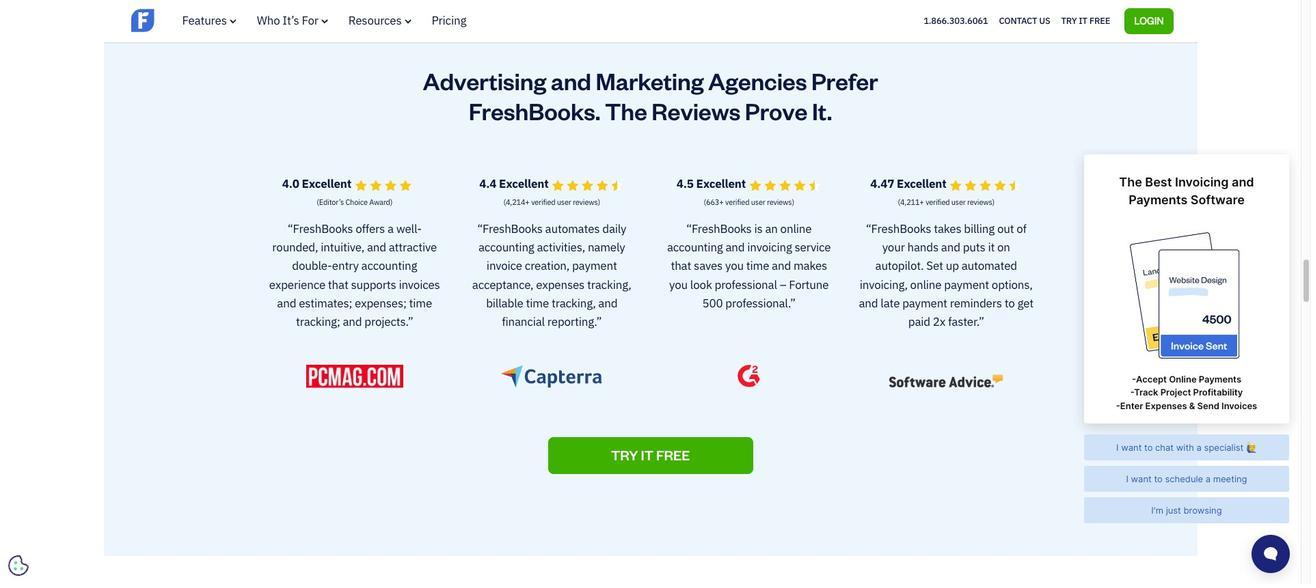 Task type: describe. For each thing, give the bounding box(es) containing it.
who it's for
[[257, 13, 319, 28]]

accounting inside the ""freshbooks automates daily accounting activities, namely invoice creation, payment acceptance, expenses tracking, billable time tracking, and financial reporting.""
[[479, 240, 535, 255]]

contact
[[1000, 15, 1038, 27]]

time inside the ""freshbooks automates daily accounting activities, namely invoice creation, payment acceptance, expenses tracking, billable time tracking, and financial reporting.""
[[526, 296, 549, 311]]

4.0
[[282, 177, 299, 192]]

resources link
[[349, 13, 411, 28]]

marketing
[[596, 66, 704, 96]]

experience
[[269, 277, 326, 292]]

offers
[[356, 221, 385, 236]]

0 vertical spatial you
[[726, 259, 744, 274]]

(4,214+ verified user reviews)
[[504, 198, 601, 207]]

excellent for 4.4
[[499, 177, 549, 192]]

2x
[[934, 315, 946, 330]]

takes
[[934, 221, 962, 236]]

software advice logo image
[[889, 375, 1004, 388]]

excellent for 4.0
[[302, 177, 352, 192]]

features
[[182, 13, 227, 28]]

professional."
[[726, 296, 796, 311]]

2 vertical spatial payment
[[903, 296, 948, 311]]

cookie preferences image
[[8, 556, 29, 577]]

and inside advertising and marketing agencies prefer freshbooks. the reviews prove it.
[[551, 66, 592, 96]]

pricing
[[432, 13, 467, 28]]

invoice
[[487, 259, 523, 274]]

payment inside the ""freshbooks automates daily accounting activities, namely invoice creation, payment acceptance, expenses tracking, billable time tracking, and financial reporting.""
[[572, 259, 617, 274]]

(4,211+
[[898, 198, 925, 207]]

award)
[[369, 198, 393, 207]]

verified for 4.5 excellent
[[726, 198, 750, 207]]

invoicing,
[[860, 277, 908, 292]]

(663+ verified user reviews)
[[704, 198, 795, 207]]

who
[[257, 13, 280, 28]]

1 horizontal spatial it
[[1080, 15, 1088, 27]]

0 vertical spatial tracking,
[[588, 277, 632, 292]]

features link
[[182, 13, 237, 28]]

reviews) for billing
[[968, 198, 995, 207]]

financial
[[502, 315, 545, 330]]

accounting inside "freshbooks is an online accounting and invoicing service that saves you time and makes you look professional – fortune 500 professional."
[[668, 240, 723, 255]]

try
[[611, 446, 639, 464]]

autopilot.
[[876, 259, 924, 274]]

contact us
[[1000, 15, 1051, 27]]

"freshbooks offers a well- rounded, intuitive, and attractive double-entry accounting experience that supports invoices and estimates; expenses; time tracking; and projects."
[[269, 221, 440, 330]]

–
[[780, 277, 787, 292]]

free
[[657, 446, 690, 464]]

activities,
[[537, 240, 586, 255]]

"freshbooks takes billing out of your hands and puts it on autopilot. set up automated invoicing, online payment options, and late payment reminders to get paid 2x faster."
[[859, 221, 1034, 330]]

and up –
[[772, 259, 791, 274]]

puts
[[964, 240, 986, 255]]

is
[[755, 221, 763, 236]]

estimates;
[[299, 296, 352, 311]]

verified for 4.47 excellent
[[926, 198, 950, 207]]

and down experience
[[277, 296, 296, 311]]

resources
[[349, 13, 402, 28]]

of
[[1017, 221, 1027, 236]]

late
[[881, 296, 900, 311]]

try it free link
[[548, 438, 753, 474]]

advertising
[[423, 66, 547, 96]]

(4,214+
[[504, 198, 530, 207]]

fortune
[[790, 277, 829, 292]]

4.4 excellent
[[480, 177, 552, 192]]

service
[[795, 240, 831, 255]]

freshbooks logo image
[[131, 7, 237, 33]]

saves
[[694, 259, 723, 274]]

and left invoicing
[[726, 240, 745, 255]]

it inside "freshbooks takes billing out of your hands and puts it on autopilot. set up automated invoicing, online payment options, and late payment reminders to get paid 2x faster."
[[989, 240, 995, 255]]

and left late
[[859, 296, 879, 311]]

reviews
[[652, 96, 741, 126]]

daily
[[603, 221, 627, 236]]

entry
[[332, 259, 359, 274]]

1.866.303.6061
[[924, 15, 989, 27]]

a
[[388, 221, 394, 236]]

it's
[[283, 13, 299, 28]]

projects."
[[365, 315, 414, 330]]

expenses;
[[355, 296, 407, 311]]

user for 4.4 excellent
[[557, 198, 572, 207]]

acceptance,
[[473, 277, 534, 292]]

who it's for link
[[257, 13, 328, 28]]

try it free link
[[1062, 12, 1111, 30]]

options,
[[992, 277, 1033, 292]]

invoices
[[399, 277, 440, 292]]

choice
[[346, 198, 368, 207]]

4.5 excellent
[[677, 177, 749, 192]]

and down estimates;
[[343, 315, 362, 330]]

us
[[1040, 15, 1051, 27]]

500
[[703, 296, 723, 311]]

4.5
[[677, 177, 694, 192]]

4.4
[[480, 177, 497, 192]]

try it free
[[1062, 15, 1111, 27]]

makes
[[794, 259, 828, 274]]

it
[[641, 446, 654, 464]]

prefer
[[812, 66, 879, 96]]

paid
[[909, 315, 931, 330]]

freshbooks.
[[469, 96, 601, 126]]

intuitive,
[[321, 240, 365, 255]]



Task type: locate. For each thing, give the bounding box(es) containing it.
2 verified from the left
[[726, 198, 750, 207]]

get
[[1018, 296, 1034, 311]]

and
[[551, 66, 592, 96], [367, 240, 386, 255], [726, 240, 745, 255], [942, 240, 961, 255], [772, 259, 791, 274], [277, 296, 296, 311], [599, 296, 618, 311], [859, 296, 879, 311], [343, 315, 362, 330]]

2 horizontal spatial reviews)
[[968, 198, 995, 207]]

0 horizontal spatial reviews)
[[573, 198, 601, 207]]

1 vertical spatial it
[[989, 240, 995, 255]]

4.47 excellent
[[871, 177, 950, 192]]

"freshbooks down (663+
[[687, 221, 752, 236]]

4.47
[[871, 177, 895, 192]]

reviews) up automates
[[573, 198, 601, 207]]

time down invoices
[[409, 296, 432, 311]]

login
[[1135, 14, 1165, 27]]

0 horizontal spatial accounting
[[362, 259, 417, 274]]

expenses
[[536, 277, 585, 292]]

1 horizontal spatial time
[[526, 296, 549, 311]]

"freshbooks inside "freshbooks takes billing out of your hands and puts it on autopilot. set up automated invoicing, online payment options, and late payment reminders to get paid 2x faster."
[[866, 221, 932, 236]]

well-
[[397, 221, 422, 236]]

reviews) for daily
[[573, 198, 601, 207]]

1 vertical spatial tracking,
[[552, 296, 596, 311]]

and inside the ""freshbooks automates daily accounting activities, namely invoice creation, payment acceptance, expenses tracking, billable time tracking, and financial reporting.""
[[599, 296, 618, 311]]

user up is
[[752, 198, 766, 207]]

tracking,
[[588, 277, 632, 292], [552, 296, 596, 311]]

it right try
[[1080, 15, 1088, 27]]

it.
[[813, 96, 833, 126]]

4 "freshbooks from the left
[[866, 221, 932, 236]]

billable
[[486, 296, 524, 311]]

and up "up"
[[942, 240, 961, 255]]

you up professional
[[726, 259, 744, 274]]

1 horizontal spatial user
[[752, 198, 766, 207]]

"freshbooks automates daily accounting activities, namely invoice creation, payment acceptance, expenses tracking, billable time tracking, and financial reporting."
[[473, 221, 632, 330]]

(editor's
[[317, 198, 344, 207]]

that left saves
[[671, 259, 692, 274]]

0 vertical spatial payment
[[572, 259, 617, 274]]

verified for 4.4 excellent
[[532, 198, 556, 207]]

online right an
[[781, 221, 812, 236]]

to
[[1005, 296, 1016, 311]]

"freshbooks is an online accounting and invoicing service that saves you time and makes you look professional – fortune 500 professional."
[[668, 221, 831, 311]]

user up takes at the top right of page
[[952, 198, 966, 207]]

"freshbooks for and
[[288, 221, 353, 236]]

reviews) up billing
[[968, 198, 995, 207]]

you left look
[[670, 277, 688, 292]]

0 horizontal spatial online
[[781, 221, 812, 236]]

excellent up (4,211+
[[897, 177, 947, 192]]

1 vertical spatial you
[[670, 277, 688, 292]]

1 horizontal spatial reviews)
[[767, 198, 795, 207]]

and left the at left
[[551, 66, 592, 96]]

online down "set"
[[911, 277, 942, 292]]

1 "freshbooks from the left
[[288, 221, 353, 236]]

accounting inside "freshbooks offers a well- rounded, intuitive, and attractive double-entry accounting experience that supports invoices and estimates; expenses; time tracking; and projects."
[[362, 259, 417, 274]]

(663+
[[704, 198, 724, 207]]

tracking;
[[296, 315, 340, 330]]

login link
[[1125, 8, 1174, 34]]

look
[[691, 277, 713, 292]]

time inside "freshbooks is an online accounting and invoicing service that saves you time and makes you look professional – fortune 500 professional."
[[747, 259, 770, 274]]

payment up paid
[[903, 296, 948, 311]]

you
[[726, 259, 744, 274], [670, 277, 688, 292]]

online inside "freshbooks is an online accounting and invoicing service that saves you time and makes you look professional – fortune 500 professional."
[[781, 221, 812, 236]]

0 vertical spatial online
[[781, 221, 812, 236]]

0 vertical spatial it
[[1080, 15, 1088, 27]]

1.866.303.6061 link
[[924, 15, 989, 27]]

1 vertical spatial payment
[[945, 277, 990, 292]]

attractive
[[389, 240, 437, 255]]

accounting
[[479, 240, 535, 255], [668, 240, 723, 255], [362, 259, 417, 274]]

0 horizontal spatial user
[[557, 198, 572, 207]]

advertising and marketing agencies prefer freshbooks. the reviews prove it.
[[423, 66, 879, 126]]

time inside "freshbooks offers a well- rounded, intuitive, and attractive double-entry accounting experience that supports invoices and estimates; expenses; time tracking; and projects."
[[409, 296, 432, 311]]

payment up reminders
[[945, 277, 990, 292]]

tracking, up reporting."
[[552, 296, 596, 311]]

agencies
[[709, 66, 807, 96]]

user for 4.5 excellent
[[752, 198, 766, 207]]

0 horizontal spatial it
[[989, 240, 995, 255]]

your
[[883, 240, 905, 255]]

supports
[[351, 277, 396, 292]]

payment down namely
[[572, 259, 617, 274]]

faster."
[[949, 315, 985, 330]]

4.0 excellent
[[282, 177, 354, 192]]

2 horizontal spatial user
[[952, 198, 966, 207]]

and down offers
[[367, 240, 386, 255]]

payment
[[572, 259, 617, 274], [945, 277, 990, 292], [903, 296, 948, 311]]

reporting."
[[548, 315, 602, 330]]

"freshbooks inside the ""freshbooks automates daily accounting activities, namely invoice creation, payment acceptance, expenses tracking, billable time tracking, and financial reporting.""
[[478, 221, 543, 236]]

up
[[946, 259, 960, 274]]

(editor's choice award)
[[317, 198, 393, 207]]

"freshbooks for invoice
[[478, 221, 543, 236]]

0 horizontal spatial verified
[[532, 198, 556, 207]]

2 horizontal spatial accounting
[[668, 240, 723, 255]]

automates
[[546, 221, 600, 236]]

3 reviews) from the left
[[968, 198, 995, 207]]

"freshbooks down (editor's
[[288, 221, 353, 236]]

reviews) for an
[[767, 198, 795, 207]]

1 horizontal spatial accounting
[[479, 240, 535, 255]]

1 horizontal spatial verified
[[726, 198, 750, 207]]

free
[[1090, 15, 1111, 27]]

2 horizontal spatial time
[[747, 259, 770, 274]]

set
[[927, 259, 944, 274]]

cookie consent banner dialog
[[10, 417, 215, 575]]

time up the financial
[[526, 296, 549, 311]]

excellent up (editor's
[[302, 177, 352, 192]]

user up automates
[[557, 198, 572, 207]]

0 vertical spatial that
[[671, 259, 692, 274]]

it left 'on'
[[989, 240, 995, 255]]

excellent
[[302, 177, 352, 192], [499, 177, 549, 192], [697, 177, 746, 192], [897, 177, 947, 192]]

0 horizontal spatial time
[[409, 296, 432, 311]]

and up reporting."
[[599, 296, 618, 311]]

time
[[747, 259, 770, 274], [409, 296, 432, 311], [526, 296, 549, 311]]

3 "freshbooks from the left
[[687, 221, 752, 236]]

automated
[[962, 259, 1018, 274]]

excellent up (663+
[[697, 177, 746, 192]]

2 excellent from the left
[[499, 177, 549, 192]]

2 user from the left
[[752, 198, 766, 207]]

that inside "freshbooks is an online accounting and invoicing service that saves you time and makes you look professional – fortune 500 professional."
[[671, 259, 692, 274]]

1 horizontal spatial you
[[726, 259, 744, 274]]

contact us link
[[1000, 12, 1051, 30]]

1 vertical spatial online
[[911, 277, 942, 292]]

hands
[[908, 240, 939, 255]]

2 "freshbooks from the left
[[478, 221, 543, 236]]

excellent for 4.5
[[697, 177, 746, 192]]

verified right (4,214+
[[532, 198, 556, 207]]

1 user from the left
[[557, 198, 572, 207]]

"freshbooks for hands
[[866, 221, 932, 236]]

creation,
[[525, 259, 570, 274]]

user for 4.47 excellent
[[952, 198, 966, 207]]

try
[[1062, 15, 1078, 27]]

1 reviews) from the left
[[573, 198, 601, 207]]

excellent for 4.47
[[897, 177, 947, 192]]

double-
[[292, 259, 332, 274]]

it
[[1080, 15, 1088, 27], [989, 240, 995, 255]]

(4,211+ verified user reviews)
[[898, 198, 995, 207]]

reviews)
[[573, 198, 601, 207], [767, 198, 795, 207], [968, 198, 995, 207]]

4 excellent from the left
[[897, 177, 947, 192]]

2 horizontal spatial verified
[[926, 198, 950, 207]]

1 vertical spatial that
[[328, 277, 349, 292]]

an
[[766, 221, 778, 236]]

that down entry
[[328, 277, 349, 292]]

"freshbooks down (4,214+
[[478, 221, 543, 236]]

online inside "freshbooks takes billing out of your hands and puts it on autopilot. set up automated invoicing, online payment options, and late payment reminders to get paid 2x faster."
[[911, 277, 942, 292]]

verified right (663+
[[726, 198, 750, 207]]

1 horizontal spatial online
[[911, 277, 942, 292]]

namely
[[588, 240, 626, 255]]

1 excellent from the left
[[302, 177, 352, 192]]

2 reviews) from the left
[[767, 198, 795, 207]]

try it free
[[611, 446, 690, 464]]

prove
[[745, 96, 808, 126]]

"freshbooks
[[288, 221, 353, 236], [478, 221, 543, 236], [687, 221, 752, 236], [866, 221, 932, 236]]

billing
[[965, 221, 995, 236]]

accounting up invoice
[[479, 240, 535, 255]]

g2 logo image
[[738, 365, 761, 388]]

3 excellent from the left
[[697, 177, 746, 192]]

professional
[[715, 277, 778, 292]]

0 horizontal spatial that
[[328, 277, 349, 292]]

1 horizontal spatial that
[[671, 259, 692, 274]]

excellent up (4,214+
[[499, 177, 549, 192]]

rounded,
[[272, 240, 318, 255]]

0 horizontal spatial you
[[670, 277, 688, 292]]

3 verified from the left
[[926, 198, 950, 207]]

capterra logo image
[[502, 365, 603, 388]]

on
[[998, 240, 1011, 255]]

"freshbooks for invoicing
[[687, 221, 752, 236]]

that
[[671, 259, 692, 274], [328, 277, 349, 292]]

"freshbooks inside "freshbooks is an online accounting and invoicing service that saves you time and makes you look professional – fortune 500 professional."
[[687, 221, 752, 236]]

user
[[557, 198, 572, 207], [752, 198, 766, 207], [952, 198, 966, 207]]

that inside "freshbooks offers a well- rounded, intuitive, and attractive double-entry accounting experience that supports invoices and estimates; expenses; time tracking; and projects."
[[328, 277, 349, 292]]

pc mag logo image
[[306, 365, 403, 388]]

"freshbooks up your
[[866, 221, 932, 236]]

3 user from the left
[[952, 198, 966, 207]]

"freshbooks inside "freshbooks offers a well- rounded, intuitive, and attractive double-entry accounting experience that supports invoices and estimates; expenses; time tracking; and projects."
[[288, 221, 353, 236]]

reviews) up an
[[767, 198, 795, 207]]

reminders
[[951, 296, 1003, 311]]

tracking, down namely
[[588, 277, 632, 292]]

1 verified from the left
[[532, 198, 556, 207]]

time up professional
[[747, 259, 770, 274]]

accounting up supports
[[362, 259, 417, 274]]

verified right (4,211+
[[926, 198, 950, 207]]

accounting up saves
[[668, 240, 723, 255]]



Task type: vqa. For each thing, say whether or not it's contained in the screenshot.
'with' related to Plus,
no



